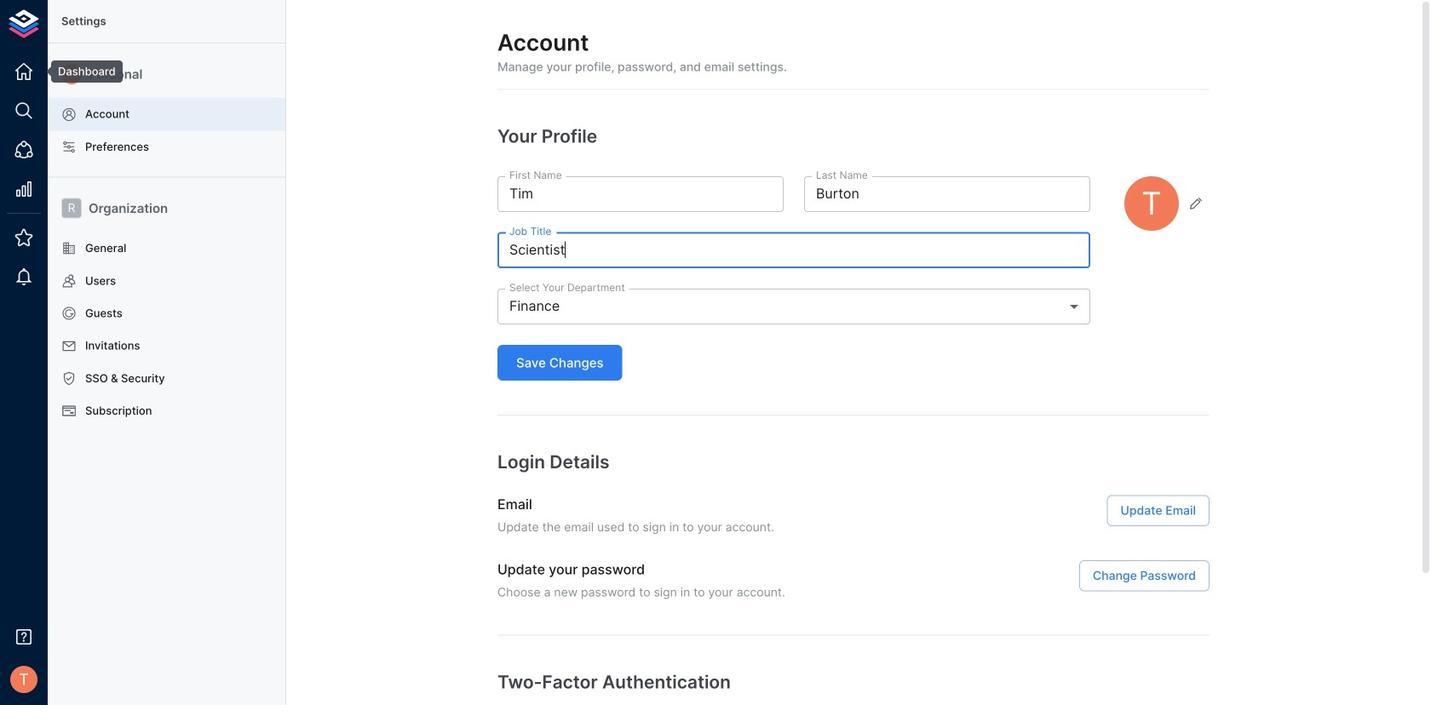 Task type: vqa. For each thing, say whether or not it's contained in the screenshot.
Doe text box
yes



Task type: locate. For each thing, give the bounding box(es) containing it.
tooltip
[[39, 60, 123, 83]]

  field
[[498, 289, 1090, 325]]



Task type: describe. For each thing, give the bounding box(es) containing it.
Doe text field
[[804, 176, 1090, 212]]

John text field
[[498, 176, 784, 212]]

CEO text field
[[498, 233, 1090, 268]]



